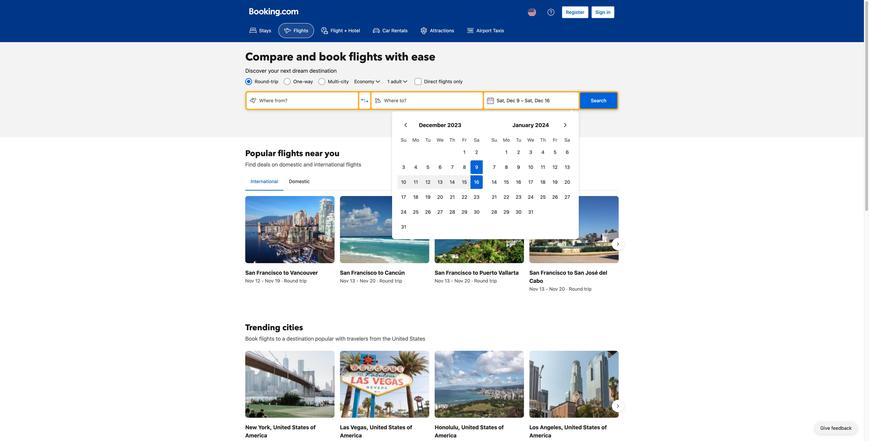 Task type: describe. For each thing, give the bounding box(es) containing it.
7 for 7 checkbox
[[451, 164, 454, 170]]

29 for the "29 january 2024" checkbox
[[504, 209, 510, 215]]

international button
[[246, 173, 284, 190]]

los
[[530, 424, 539, 431]]

sat, dec 9 – sat, dec 16 button
[[485, 92, 579, 109]]

3 December 2023 checkbox
[[398, 160, 410, 174]]

· inside san francisco to vancouver nov 12 - nov 19 · round trip
[[282, 278, 283, 283]]

america for las
[[340, 432, 362, 439]]

states inside trending cities book flights to a destination popular with travelers from the united states
[[410, 335, 426, 342]]

honolulu, united states of america
[[435, 424, 504, 439]]

20 inside option
[[438, 194, 443, 200]]

travelers
[[347, 335, 369, 342]]

with inside trending cities book flights to a destination popular with travelers from the united states
[[336, 335, 346, 342]]

6 December 2023 checkbox
[[434, 160, 447, 174]]

sign in link
[[592, 6, 615, 18]]

14 cell
[[447, 174, 459, 189]]

one-way
[[294, 79, 313, 84]]

your
[[268, 67, 279, 74]]

where for where to?
[[384, 98, 399, 103]]

december 2023
[[419, 122, 462, 128]]

del
[[600, 269, 608, 276]]

search
[[591, 98, 607, 103]]

san francisco to san josé del cabo nov 13 - nov 20 · round trip
[[530, 269, 608, 292]]

27 for 27 january 2024 option
[[565, 194, 571, 200]]

trending cities book flights to a destination popular with travelers from the united states
[[246, 322, 426, 342]]

flights up domestic
[[278, 148, 303, 159]]

attractions link
[[415, 23, 460, 38]]

flights
[[294, 28, 309, 33]]

trip inside san francisco to puerto vallarta nov 13 - nov 20 · round trip
[[490, 278, 497, 283]]

· inside san francisco to puerto vallarta nov 13 - nov 20 · round trip
[[472, 278, 473, 283]]

where to?
[[384, 98, 407, 103]]

taxis
[[493, 28, 505, 33]]

los angeles, united states of america image
[[530, 351, 619, 418]]

fr for 2024
[[553, 137, 558, 143]]

15 January 2024 checkbox
[[501, 175, 513, 189]]

on
[[272, 161, 278, 168]]

+
[[344, 28, 347, 33]]

22 for 22 "checkbox"
[[462, 194, 468, 200]]

2 for december 2023
[[476, 149, 479, 155]]

25 December 2023 checkbox
[[410, 205, 422, 219]]

search button
[[581, 92, 618, 109]]

trip down your
[[271, 79, 279, 84]]

24 December 2023 checkbox
[[398, 205, 410, 219]]

19 for 19 checkbox
[[426, 194, 431, 200]]

31 for "31 december 2023" option
[[401, 224, 407, 230]]

book
[[246, 335, 258, 342]]

in
[[607, 9, 611, 15]]

deals
[[257, 161, 271, 168]]

17 January 2024 checkbox
[[525, 175, 537, 189]]

vancouver
[[290, 269, 318, 276]]

december
[[419, 122, 447, 128]]

19 December 2023 checkbox
[[422, 190, 434, 204]]

car rentals
[[383, 28, 408, 33]]

2024
[[536, 122, 550, 128]]

where from? button
[[247, 92, 358, 109]]

13 inside san francisco to san josé del cabo nov 13 - nov 20 · round trip
[[540, 286, 545, 292]]

destination inside trending cities book flights to a destination popular with travelers from the united states
[[287, 335, 314, 342]]

multi-
[[328, 79, 341, 84]]

round-
[[255, 79, 271, 84]]

domestic
[[280, 161, 302, 168]]

international
[[251, 179, 278, 184]]

12 for 12 january 2024 checkbox
[[553, 164, 558, 170]]

15 for 15 option
[[504, 179, 509, 185]]

from
[[370, 335, 382, 342]]

4 January 2024 checkbox
[[537, 145, 550, 159]]

america inside honolulu, united states of america
[[435, 432, 457, 439]]

25 for 25 checkbox
[[541, 194, 546, 200]]

28 for 28 checkbox
[[492, 209, 498, 215]]

america for new
[[246, 432, 267, 439]]

7 for 7 january 2024 option
[[493, 164, 496, 170]]

new york, united states of america link
[[246, 351, 335, 441]]

compare
[[246, 50, 294, 64]]

of for las vegas, united states of america
[[407, 424, 413, 431]]

flights right international
[[346, 161, 362, 168]]

27 for 27 checkbox
[[438, 209, 443, 215]]

1 adult button
[[387, 77, 410, 86]]

popular
[[315, 335, 334, 342]]

20 inside san francisco to puerto vallarta nov 13 - nov 20 · round trip
[[465, 278, 471, 283]]

popular flights near you find deals on domestic and international flights
[[246, 148, 362, 168]]

new
[[246, 424, 257, 431]]

17 for 17 december 2023 option
[[402, 194, 406, 200]]

san for san francisco to san josé del cabo
[[530, 269, 540, 276]]

30 January 2024 checkbox
[[513, 205, 525, 219]]

11 cell
[[410, 174, 422, 189]]

12 December 2023 checkbox
[[422, 175, 434, 189]]

book
[[319, 50, 347, 64]]

4 for 4 checkbox
[[542, 149, 545, 155]]

economy
[[355, 79, 375, 84]]

su for december
[[401, 137, 407, 143]]

from?
[[275, 98, 288, 103]]

new york, united states of america
[[246, 424, 316, 439]]

19 January 2024 checkbox
[[550, 175, 562, 189]]

18 for 18 option
[[541, 179, 546, 185]]

9 for 9 checkbox
[[518, 164, 521, 170]]

26 for 26 january 2024 option
[[553, 194, 559, 200]]

attractions
[[430, 28, 455, 33]]

28 December 2023 checkbox
[[447, 205, 459, 219]]

give feedback
[[821, 425, 853, 431]]

san francisco to cancún image
[[340, 196, 430, 263]]

1 for december 2023
[[464, 149, 466, 155]]

january
[[513, 122, 534, 128]]

of inside honolulu, united states of america
[[499, 424, 504, 431]]

tu for december 2023
[[426, 137, 431, 143]]

grid for december
[[398, 133, 483, 234]]

30 December 2023 checkbox
[[471, 205, 483, 219]]

hotel
[[349, 28, 360, 33]]

26 December 2023 checkbox
[[422, 205, 434, 219]]

francisco for vancouver
[[257, 269, 282, 276]]

region containing san francisco to vancouver
[[240, 193, 625, 295]]

22 January 2024 checkbox
[[501, 190, 513, 204]]

round inside san francisco to cancún nov 13 - nov 20 · round trip
[[380, 278, 394, 283]]

26 for 26 december 2023 'checkbox'
[[425, 209, 431, 215]]

sat, dec 9 – sat, dec 16
[[497, 98, 550, 103]]

18 for 18 checkbox on the left of the page
[[414, 194, 419, 200]]

2 December 2023 checkbox
[[471, 145, 483, 159]]

car rentals link
[[368, 23, 414, 38]]

11 January 2024 checkbox
[[537, 160, 550, 174]]

29 January 2024 checkbox
[[501, 205, 513, 219]]

flights inside trending cities book flights to a destination popular with travelers from the united states
[[259, 335, 275, 342]]

united for las vegas, united states of america
[[370, 424, 388, 431]]

flight + hotel
[[331, 28, 360, 33]]

14 for 14 checkbox
[[492, 179, 497, 185]]

27 January 2024 checkbox
[[562, 190, 574, 204]]

18 December 2023 checkbox
[[410, 190, 422, 204]]

14 January 2024 checkbox
[[489, 175, 501, 189]]

sa for 2024
[[565, 137, 571, 143]]

compare and book flights with ease discover your next dream destination
[[246, 50, 436, 74]]

22 for 22 option
[[504, 194, 510, 200]]

5 December 2023 checkbox
[[422, 160, 434, 174]]

las
[[340, 424, 350, 431]]

las vegas, united states of america
[[340, 424, 413, 439]]

give
[[821, 425, 831, 431]]

angeles,
[[540, 424, 564, 431]]

los angeles, united states of america link
[[530, 351, 619, 441]]

25 for 25 option in the top left of the page
[[413, 209, 419, 215]]

16 cell
[[471, 174, 483, 189]]

tab list containing international
[[246, 173, 619, 191]]

we for january
[[528, 137, 535, 143]]

adult
[[391, 79, 402, 84]]

where for where from?
[[259, 98, 274, 103]]

16 January 2024 checkbox
[[513, 175, 525, 189]]

stays
[[259, 28, 271, 33]]

a
[[282, 335, 285, 342]]

9 for 9 december 2023 option
[[476, 164, 479, 170]]

2023
[[448, 122, 462, 128]]

3 for 3 option on the top
[[530, 149, 533, 155]]

one-
[[294, 79, 305, 84]]

feedback
[[832, 425, 853, 431]]

sign
[[596, 9, 606, 15]]

united inside trending cities book flights to a destination popular with travelers from the united states
[[392, 335, 409, 342]]

las vegas, united states of america link
[[340, 351, 430, 441]]

17 for 17 checkbox
[[529, 179, 534, 185]]

12 inside san francisco to vancouver nov 12 - nov 19 · round trip
[[255, 278, 260, 283]]

- inside san francisco to cancún nov 13 - nov 20 · round trip
[[357, 278, 359, 283]]

city
[[341, 79, 349, 84]]

10 December 2023 checkbox
[[398, 175, 410, 189]]

and inside the popular flights near you find deals on domestic and international flights
[[304, 161, 313, 168]]

11 for the 11 checkbox
[[541, 164, 546, 170]]

flight + hotel link
[[316, 23, 366, 38]]

14 December 2023 checkbox
[[447, 175, 459, 189]]

- inside san francisco to puerto vallarta nov 13 - nov 20 · round trip
[[451, 278, 454, 283]]

4 for 4 option
[[415, 164, 418, 170]]

mo for january
[[503, 137, 510, 143]]

23 December 2023 checkbox
[[471, 190, 483, 204]]

to?
[[400, 98, 407, 103]]

12 cell
[[422, 174, 434, 189]]

cancún
[[385, 269, 405, 276]]

14 for the 14 option
[[450, 179, 455, 185]]

30 for 30 january 2024 option at the right top
[[516, 209, 522, 215]]

18 January 2024 checkbox
[[537, 175, 550, 189]]

8 January 2024 checkbox
[[501, 160, 513, 174]]

san francisco to cancún nov 13 - nov 20 · round trip
[[340, 269, 405, 283]]

2 January 2024 checkbox
[[513, 145, 525, 159]]

16 inside dropdown button
[[545, 98, 550, 103]]

25 January 2024 checkbox
[[537, 190, 550, 204]]

vallarta
[[499, 269, 519, 276]]

francisco for cancún
[[352, 269, 377, 276]]

7 January 2024 checkbox
[[489, 160, 501, 174]]

20 inside checkbox
[[565, 179, 571, 185]]

flights link
[[279, 23, 314, 38]]

next
[[281, 67, 291, 74]]

28 January 2024 checkbox
[[489, 205, 501, 219]]

the
[[383, 335, 391, 342]]

2 sat, from the left
[[525, 98, 534, 103]]

1 inside "popup button"
[[388, 79, 390, 84]]

los angeles, united states of america
[[530, 424, 607, 439]]

san for san francisco to vancouver
[[246, 269, 255, 276]]

only
[[454, 79, 463, 84]]

7 December 2023 checkbox
[[447, 160, 459, 174]]

give feedback button
[[816, 422, 858, 434]]

of for los angeles, united states of america
[[602, 424, 607, 431]]

20 December 2023 checkbox
[[434, 190, 447, 204]]

- inside san francisco to san josé del cabo nov 13 - nov 20 · round trip
[[546, 286, 548, 292]]

america for los
[[530, 432, 552, 439]]

flights left 'only'
[[439, 79, 453, 84]]

round inside san francisco to vancouver nov 12 - nov 19 · round trip
[[284, 278, 298, 283]]

multi-city
[[328, 79, 349, 84]]

20 inside san francisco to san josé del cabo nov 13 - nov 20 · round trip
[[560, 286, 565, 292]]

12 for '12' option
[[426, 179, 431, 185]]

1 for january 2024
[[506, 149, 508, 155]]

3 for 3 december 2023 checkbox
[[403, 164, 405, 170]]

11 December 2023 checkbox
[[410, 175, 422, 189]]



Task type: locate. For each thing, give the bounding box(es) containing it.
francisco for puerto
[[446, 269, 472, 276]]

4
[[542, 149, 545, 155], [415, 164, 418, 170]]

2 america from the left
[[340, 432, 362, 439]]

0 vertical spatial 31
[[529, 209, 534, 215]]

4 right 3 option on the top
[[542, 149, 545, 155]]

8
[[463, 164, 466, 170], [505, 164, 508, 170]]

23
[[474, 194, 480, 200], [516, 194, 522, 200]]

trip
[[271, 79, 279, 84], [300, 278, 307, 283], [395, 278, 403, 283], [490, 278, 497, 283], [585, 286, 592, 292]]

26 inside 'checkbox'
[[425, 209, 431, 215]]

popular
[[246, 148, 276, 159]]

trip inside san francisco to san josé del cabo nov 13 - nov 20 · round trip
[[585, 286, 592, 292]]

1 horizontal spatial 29
[[504, 209, 510, 215]]

san francisco to vancouver image
[[246, 196, 335, 263]]

9 right 8 checkbox
[[518, 164, 521, 170]]

sa
[[474, 137, 480, 143], [565, 137, 571, 143]]

of for new york, united states of america
[[311, 424, 316, 431]]

1 horizontal spatial 7
[[493, 164, 496, 170]]

14
[[450, 179, 455, 185], [492, 179, 497, 185]]

1 30 from the left
[[474, 209, 480, 215]]

trip down josé
[[585, 286, 592, 292]]

30 for '30' checkbox
[[474, 209, 480, 215]]

17 December 2023 checkbox
[[398, 190, 410, 204]]

0 horizontal spatial 5
[[427, 164, 430, 170]]

register link
[[562, 6, 589, 18]]

dec right – at the right top of page
[[535, 98, 544, 103]]

5 January 2024 checkbox
[[550, 145, 562, 159]]

0 horizontal spatial 28
[[450, 209, 456, 215]]

where left to?
[[384, 98, 399, 103]]

to inside trending cities book flights to a destination popular with travelers from the united states
[[276, 335, 281, 342]]

1 su from the left
[[401, 137, 407, 143]]

and
[[296, 50, 316, 64], [304, 161, 313, 168]]

tu down december
[[426, 137, 431, 143]]

2 22 from the left
[[504, 194, 510, 200]]

16 right '15 december 2023' checkbox
[[475, 179, 480, 185]]

to inside san francisco to cancún nov 13 - nov 20 · round trip
[[378, 269, 384, 276]]

flights inside compare and book flights with ease discover your next dream destination
[[349, 50, 383, 64]]

states for las vegas, united states of america
[[389, 424, 406, 431]]

where from?
[[259, 98, 288, 103]]

united right honolulu,
[[462, 424, 479, 431]]

16 right 15 option
[[517, 179, 522, 185]]

trip down cancún
[[395, 278, 403, 283]]

7 right "6" option
[[451, 164, 454, 170]]

1 horizontal spatial 18
[[541, 179, 546, 185]]

30 right the "29 january 2024" checkbox
[[516, 209, 522, 215]]

26 January 2024 checkbox
[[550, 190, 562, 204]]

tab list
[[246, 173, 619, 191]]

0 horizontal spatial 6
[[439, 164, 442, 170]]

3 francisco from the left
[[446, 269, 472, 276]]

22 right 21 option
[[462, 194, 468, 200]]

las vegas, united states of america image
[[340, 351, 430, 418]]

booking.com logo image
[[250, 8, 299, 16], [250, 8, 299, 16]]

nov
[[246, 278, 254, 283], [265, 278, 274, 283], [340, 278, 349, 283], [360, 278, 369, 283], [435, 278, 444, 283], [455, 278, 464, 283], [530, 286, 539, 292], [550, 286, 558, 292]]

0 vertical spatial 6
[[566, 149, 569, 155]]

where
[[259, 98, 274, 103], [384, 98, 399, 103]]

1 December 2023 checkbox
[[459, 145, 471, 159]]

to left josé
[[568, 269, 573, 276]]

18
[[541, 179, 546, 185], [414, 194, 419, 200]]

4 right 3 december 2023 checkbox
[[415, 164, 418, 170]]

2 inside checkbox
[[518, 149, 521, 155]]

27 inside 27 january 2024 option
[[565, 194, 571, 200]]

6
[[566, 149, 569, 155], [439, 164, 442, 170]]

dec left – at the right top of page
[[507, 98, 516, 103]]

·
[[282, 278, 283, 283], [377, 278, 379, 283], [472, 278, 473, 283], [567, 286, 568, 292]]

11 right 10 option
[[414, 179, 418, 185]]

15 right the 14 option
[[462, 179, 467, 185]]

round-trip
[[255, 79, 279, 84]]

16 for 16 january 2024 checkbox
[[517, 179, 522, 185]]

with inside compare and book flights with ease discover your next dream destination
[[386, 50, 409, 64]]

cities
[[283, 322, 303, 333]]

1 horizontal spatial where
[[384, 98, 399, 103]]

1 america from the left
[[246, 432, 267, 439]]

1 horizontal spatial we
[[528, 137, 535, 143]]

sa up 6 january 2024 option
[[565, 137, 571, 143]]

13 inside san francisco to puerto vallarta nov 13 - nov 20 · round trip
[[445, 278, 450, 283]]

0 horizontal spatial 27
[[438, 209, 443, 215]]

1 horizontal spatial 26
[[553, 194, 559, 200]]

- inside san francisco to vancouver nov 12 - nov 19 · round trip
[[262, 278, 264, 283]]

4 francisco from the left
[[541, 269, 567, 276]]

and down near
[[304, 161, 313, 168]]

1 vertical spatial and
[[304, 161, 313, 168]]

4 san from the left
[[530, 269, 540, 276]]

1 29 from the left
[[462, 209, 468, 215]]

trip down vancouver
[[300, 278, 307, 283]]

1 left adult
[[388, 79, 390, 84]]

region
[[240, 193, 625, 295], [240, 348, 625, 441]]

josé
[[586, 269, 598, 276]]

united for new york, united states of america
[[273, 424, 291, 431]]

24 right 23 checkbox
[[528, 194, 534, 200]]

san francisco to puerto vallarta image
[[435, 196, 525, 263]]

27 December 2023 checkbox
[[434, 205, 447, 219]]

31 January 2024 checkbox
[[525, 205, 537, 219]]

22 inside "checkbox"
[[462, 194, 468, 200]]

1 vertical spatial 5
[[427, 164, 430, 170]]

10 for the 10 january 2024 option
[[529, 164, 534, 170]]

1 vertical spatial 12
[[426, 179, 431, 185]]

airport taxis link
[[462, 23, 510, 38]]

17 left 18 checkbox on the left of the page
[[402, 194, 406, 200]]

san for san francisco to puerto vallarta
[[435, 269, 445, 276]]

· inside san francisco to san josé del cabo nov 13 - nov 20 · round trip
[[567, 286, 568, 292]]

5 for "5 january 2024" option
[[554, 149, 557, 155]]

1 8 from the left
[[463, 164, 466, 170]]

sa up the 2 option
[[474, 137, 480, 143]]

23 inside "option"
[[474, 194, 480, 200]]

0 vertical spatial 18
[[541, 179, 546, 185]]

8 inside checkbox
[[505, 164, 508, 170]]

30
[[474, 209, 480, 215], [516, 209, 522, 215]]

1 horizontal spatial 14
[[492, 179, 497, 185]]

29 December 2023 checkbox
[[459, 205, 471, 219]]

grid for january
[[489, 133, 574, 219]]

states for new york, united states of america
[[292, 424, 309, 431]]

16 for 16 december 2023 option
[[475, 179, 480, 185]]

stays link
[[244, 23, 277, 38]]

1 of from the left
[[311, 424, 316, 431]]

1 horizontal spatial 2
[[518, 149, 521, 155]]

su for january
[[492, 137, 498, 143]]

1 left the 2 option
[[464, 149, 466, 155]]

1 dec from the left
[[507, 98, 516, 103]]

1 horizontal spatial with
[[386, 50, 409, 64]]

mo for december
[[413, 137, 420, 143]]

honolulu, united states of america image
[[435, 351, 525, 418]]

26
[[553, 194, 559, 200], [425, 209, 431, 215]]

1 horizontal spatial 10
[[529, 164, 534, 170]]

18 right 17 checkbox
[[541, 179, 546, 185]]

9 December 2023 checkbox
[[471, 160, 483, 174]]

0 horizontal spatial 22
[[462, 194, 468, 200]]

0 vertical spatial region
[[240, 193, 625, 295]]

25 inside checkbox
[[541, 194, 546, 200]]

10 January 2024 checkbox
[[525, 160, 537, 174]]

1 horizontal spatial 19
[[426, 194, 431, 200]]

29 inside checkbox
[[462, 209, 468, 215]]

sat,
[[497, 98, 506, 103], [525, 98, 534, 103]]

1 vertical spatial 11
[[414, 179, 418, 185]]

4 December 2023 checkbox
[[410, 160, 422, 174]]

30 inside option
[[516, 209, 522, 215]]

1 horizontal spatial su
[[492, 137, 498, 143]]

to for san
[[568, 269, 573, 276]]

to
[[284, 269, 289, 276], [378, 269, 384, 276], [473, 269, 479, 276], [568, 269, 573, 276], [276, 335, 281, 342]]

10 left '11 december 2023' option
[[401, 179, 407, 185]]

united for los angeles, united states of america
[[565, 424, 582, 431]]

25 inside option
[[413, 209, 419, 215]]

round inside san francisco to san josé del cabo nov 13 - nov 20 · round trip
[[569, 286, 583, 292]]

3 left 4 option
[[403, 164, 405, 170]]

francisco inside san francisco to cancún nov 13 - nov 20 · round trip
[[352, 269, 377, 276]]

with up adult
[[386, 50, 409, 64]]

states inside honolulu, united states of america
[[481, 424, 498, 431]]

2 grid from the left
[[489, 133, 574, 219]]

sign in
[[596, 9, 611, 15]]

23 right 22 option
[[516, 194, 522, 200]]

21 right 20 option
[[450, 194, 455, 200]]

1 horizontal spatial fr
[[553, 137, 558, 143]]

where inside "popup button"
[[259, 98, 274, 103]]

29 right 28 december 2023 checkbox
[[462, 209, 468, 215]]

2 sa from the left
[[565, 137, 571, 143]]

trip inside san francisco to vancouver nov 12 - nov 19 · round trip
[[300, 278, 307, 283]]

sat, left – at the right top of page
[[497, 98, 506, 103]]

29
[[462, 209, 468, 215], [504, 209, 510, 215]]

1 grid from the left
[[398, 133, 483, 234]]

1 21 from the left
[[450, 194, 455, 200]]

su
[[401, 137, 407, 143], [492, 137, 498, 143]]

29 inside checkbox
[[504, 209, 510, 215]]

with right popular
[[336, 335, 346, 342]]

1 horizontal spatial 11
[[541, 164, 546, 170]]

26 right 25 option in the top left of the page
[[425, 209, 431, 215]]

sat, right – at the right top of page
[[525, 98, 534, 103]]

11 inside '11 december 2023' option
[[414, 179, 418, 185]]

0 horizontal spatial 19
[[275, 278, 280, 283]]

1 vertical spatial 19
[[426, 194, 431, 200]]

region containing new york, united states of america
[[240, 348, 625, 441]]

18 right 17 december 2023 option
[[414, 194, 419, 200]]

9 cell
[[471, 159, 483, 174]]

3 inside checkbox
[[403, 164, 405, 170]]

destination inside compare and book flights with ease discover your next dream destination
[[310, 67, 337, 74]]

1 horizontal spatial 15
[[504, 179, 509, 185]]

5 for '5 december 2023' option
[[427, 164, 430, 170]]

24 left 25 option in the top left of the page
[[401, 209, 407, 215]]

5 right 4 checkbox
[[554, 149, 557, 155]]

airport taxis
[[477, 28, 505, 33]]

san
[[246, 269, 255, 276], [340, 269, 350, 276], [435, 269, 445, 276], [530, 269, 540, 276], [575, 269, 585, 276]]

to inside san francisco to vancouver nov 12 - nov 19 · round trip
[[284, 269, 289, 276]]

san francisco to san josé del cabo image
[[530, 196, 619, 263]]

1 horizontal spatial 17
[[529, 179, 534, 185]]

1 15 from the left
[[462, 179, 467, 185]]

8 for 8 checkbox
[[505, 164, 508, 170]]

0 horizontal spatial sat,
[[497, 98, 506, 103]]

22
[[462, 194, 468, 200], [504, 194, 510, 200]]

2 23 from the left
[[516, 194, 522, 200]]

san inside san francisco to puerto vallarta nov 13 - nov 20 · round trip
[[435, 269, 445, 276]]

0 vertical spatial 24
[[528, 194, 534, 200]]

0 horizontal spatial 30
[[474, 209, 480, 215]]

1 horizontal spatial sat,
[[525, 98, 534, 103]]

31 for the "31" option at right top
[[529, 209, 534, 215]]

15 December 2023 checkbox
[[459, 175, 471, 189]]

15 for '15 december 2023' checkbox
[[462, 179, 467, 185]]

2 for january 2024
[[518, 149, 521, 155]]

13 January 2024 checkbox
[[562, 160, 574, 174]]

2 tu from the left
[[516, 137, 522, 143]]

we for december
[[437, 137, 444, 143]]

0 horizontal spatial 25
[[413, 209, 419, 215]]

5 san from the left
[[575, 269, 585, 276]]

13 December 2023 checkbox
[[434, 175, 447, 189]]

0 horizontal spatial 17
[[402, 194, 406, 200]]

2 7 from the left
[[493, 164, 496, 170]]

31 right 30 january 2024 option at the right top
[[529, 209, 534, 215]]

9 inside dropdown button
[[517, 98, 520, 103]]

15 inside '15 december 2023' checkbox
[[462, 179, 467, 185]]

0 horizontal spatial 18
[[414, 194, 419, 200]]

21 left 22 option
[[492, 194, 497, 200]]

9
[[517, 98, 520, 103], [476, 164, 479, 170], [518, 164, 521, 170]]

30 right 29 december 2023 checkbox
[[474, 209, 480, 215]]

14 right 13 december 2023 checkbox
[[450, 179, 455, 185]]

su up 7 january 2024 option
[[492, 137, 498, 143]]

8 right 7 january 2024 option
[[505, 164, 508, 170]]

fr for 2023
[[463, 137, 467, 143]]

20 January 2024 checkbox
[[562, 175, 574, 189]]

to for cancún
[[378, 269, 384, 276]]

19 inside checkbox
[[426, 194, 431, 200]]

0 horizontal spatial tu
[[426, 137, 431, 143]]

0 vertical spatial 4
[[542, 149, 545, 155]]

car
[[383, 28, 391, 33]]

1 23 from the left
[[474, 194, 480, 200]]

8 inside checkbox
[[463, 164, 466, 170]]

1 vertical spatial 10
[[401, 179, 407, 185]]

mo up "1 january 2024" option
[[503, 137, 510, 143]]

th for 2023
[[450, 137, 456, 143]]

1 vertical spatial with
[[336, 335, 346, 342]]

united right york,
[[273, 424, 291, 431]]

1 we from the left
[[437, 137, 444, 143]]

2 francisco from the left
[[352, 269, 377, 276]]

12 January 2024 checkbox
[[550, 160, 562, 174]]

1 horizontal spatial 24
[[528, 194, 534, 200]]

19 inside san francisco to vancouver nov 12 - nov 19 · round trip
[[275, 278, 280, 283]]

america down los at right
[[530, 432, 552, 439]]

1 horizontal spatial 12
[[426, 179, 431, 185]]

14 inside checkbox
[[492, 179, 497, 185]]

0 vertical spatial 19
[[553, 179, 558, 185]]

7 inside 7 checkbox
[[451, 164, 454, 170]]

9 left – at the right top of page
[[517, 98, 520, 103]]

2 su from the left
[[492, 137, 498, 143]]

2 right "1 january 2024" option
[[518, 149, 521, 155]]

16
[[545, 98, 550, 103], [475, 179, 480, 185], [517, 179, 522, 185]]

1 horizontal spatial grid
[[489, 133, 574, 219]]

0 vertical spatial 10
[[529, 164, 534, 170]]

2 of from the left
[[407, 424, 413, 431]]

1 vertical spatial 31
[[401, 224, 407, 230]]

1 adult
[[388, 79, 402, 84]]

6 January 2024 checkbox
[[562, 145, 574, 159]]

0 horizontal spatial 8
[[463, 164, 466, 170]]

to left puerto
[[473, 269, 479, 276]]

francisco inside san francisco to vancouver nov 12 - nov 19 · round trip
[[257, 269, 282, 276]]

where inside popup button
[[384, 98, 399, 103]]

1 sa from the left
[[474, 137, 480, 143]]

8 December 2023 checkbox
[[459, 160, 471, 174]]

2 right '1' option
[[476, 149, 479, 155]]

8 for 8 december 2023 checkbox
[[463, 164, 466, 170]]

sa for 2023
[[474, 137, 480, 143]]

19 for 19 january 2024 option
[[553, 179, 558, 185]]

2 8 from the left
[[505, 164, 508, 170]]

0 vertical spatial 26
[[553, 194, 559, 200]]

where left the from?
[[259, 98, 274, 103]]

1 horizontal spatial 30
[[516, 209, 522, 215]]

trip inside san francisco to cancún nov 13 - nov 20 · round trip
[[395, 278, 403, 283]]

0 vertical spatial 12
[[553, 164, 558, 170]]

1 horizontal spatial 21
[[492, 194, 497, 200]]

of inside los angeles, united states of america
[[602, 424, 607, 431]]

0 horizontal spatial with
[[336, 335, 346, 342]]

23 for 23 december 2023 "option" at the right of the page
[[474, 194, 480, 200]]

domestic
[[289, 179, 310, 184]]

8 right 7 checkbox
[[463, 164, 466, 170]]

26 right 25 checkbox
[[553, 194, 559, 200]]

4 inside option
[[415, 164, 418, 170]]

15 right 14 checkbox
[[504, 179, 509, 185]]

flights up 'economy'
[[349, 50, 383, 64]]

3 san from the left
[[435, 269, 445, 276]]

12 inside checkbox
[[553, 164, 558, 170]]

0 horizontal spatial mo
[[413, 137, 420, 143]]

· inside san francisco to cancún nov 13 - nov 20 · round trip
[[377, 278, 379, 283]]

11 right the 10 january 2024 option
[[541, 164, 546, 170]]

1 san from the left
[[246, 269, 255, 276]]

1 vertical spatial region
[[240, 348, 625, 441]]

0 vertical spatial 3
[[530, 149, 533, 155]]

15 cell
[[459, 174, 471, 189]]

we up 3 option on the top
[[528, 137, 535, 143]]

1 vertical spatial 6
[[439, 164, 442, 170]]

where to? button
[[372, 92, 483, 109]]

international
[[314, 161, 345, 168]]

trending
[[246, 322, 281, 333]]

24
[[528, 194, 534, 200], [401, 209, 407, 215]]

francisco
[[257, 269, 282, 276], [352, 269, 377, 276], [446, 269, 472, 276], [541, 269, 567, 276]]

states inside los angeles, united states of america
[[584, 424, 601, 431]]

29 right 28 checkbox
[[504, 209, 510, 215]]

0 horizontal spatial 10
[[401, 179, 407, 185]]

mo down december
[[413, 137, 420, 143]]

15 inside 15 option
[[504, 179, 509, 185]]

states inside the las vegas, united states of america
[[389, 424, 406, 431]]

san inside san francisco to vancouver nov 12 - nov 19 · round trip
[[246, 269, 255, 276]]

7 inside 7 january 2024 option
[[493, 164, 496, 170]]

0 vertical spatial with
[[386, 50, 409, 64]]

america down 'las'
[[340, 432, 362, 439]]

27 right 26 january 2024 option
[[565, 194, 571, 200]]

dec
[[507, 98, 516, 103], [535, 98, 544, 103]]

5 right 4 option
[[427, 164, 430, 170]]

united inside the las vegas, united states of america
[[370, 424, 388, 431]]

0 horizontal spatial sa
[[474, 137, 480, 143]]

24 inside checkbox
[[401, 209, 407, 215]]

2 horizontal spatial 19
[[553, 179, 558, 185]]

1 22 from the left
[[462, 194, 468, 200]]

17 inside checkbox
[[529, 179, 534, 185]]

24 for 24 checkbox
[[401, 209, 407, 215]]

30 inside checkbox
[[474, 209, 480, 215]]

2 we from the left
[[528, 137, 535, 143]]

3 right 2 checkbox at the right top of page
[[530, 149, 533, 155]]

1 vertical spatial 17
[[402, 194, 406, 200]]

28 right 27 checkbox
[[450, 209, 456, 215]]

25 left 26 january 2024 option
[[541, 194, 546, 200]]

discover
[[246, 67, 267, 74]]

17
[[529, 179, 534, 185], [402, 194, 406, 200]]

destination
[[310, 67, 337, 74], [287, 335, 314, 342]]

york,
[[258, 424, 272, 431]]

1 horizontal spatial 3
[[530, 149, 533, 155]]

1 vertical spatial 4
[[415, 164, 418, 170]]

1 horizontal spatial 22
[[504, 194, 510, 200]]

13 cell
[[434, 174, 447, 189]]

17 inside option
[[402, 194, 406, 200]]

1 horizontal spatial 6
[[566, 149, 569, 155]]

2 horizontal spatial 1
[[506, 149, 508, 155]]

24 January 2024 checkbox
[[525, 190, 537, 204]]

31 December 2023 checkbox
[[398, 220, 410, 234]]

4 inside checkbox
[[542, 149, 545, 155]]

1 horizontal spatial 1
[[464, 149, 466, 155]]

states for los angeles, united states of america
[[584, 424, 601, 431]]

1 2 from the left
[[476, 149, 479, 155]]

1 vertical spatial 24
[[401, 209, 407, 215]]

register
[[566, 9, 585, 15]]

to left vancouver
[[284, 269, 289, 276]]

28
[[450, 209, 456, 215], [492, 209, 498, 215]]

14 inside option
[[450, 179, 455, 185]]

united inside los angeles, united states of america
[[565, 424, 582, 431]]

and inside compare and book flights with ease discover your next dream destination
[[296, 50, 316, 64]]

20
[[565, 179, 571, 185], [438, 194, 443, 200], [370, 278, 376, 283], [465, 278, 471, 283], [560, 286, 565, 292]]

2 15 from the left
[[504, 179, 509, 185]]

san francisco to vancouver nov 12 - nov 19 · round trip
[[246, 269, 318, 283]]

th for 2024
[[541, 137, 546, 143]]

1 tu from the left
[[426, 137, 431, 143]]

6 right "5 january 2024" option
[[566, 149, 569, 155]]

13 inside san francisco to cancún nov 13 - nov 20 · round trip
[[350, 278, 355, 283]]

0 horizontal spatial 7
[[451, 164, 454, 170]]

21 for 21 option
[[450, 194, 455, 200]]

vegas,
[[351, 424, 369, 431]]

america down new
[[246, 432, 267, 439]]

1 vertical spatial 26
[[425, 209, 431, 215]]

23 for 23 checkbox
[[516, 194, 522, 200]]

0 horizontal spatial 15
[[462, 179, 467, 185]]

6 for 6 january 2024 option
[[566, 149, 569, 155]]

flights down the 'trending'
[[259, 335, 275, 342]]

0 vertical spatial 25
[[541, 194, 546, 200]]

grid
[[398, 133, 483, 234], [489, 133, 574, 219]]

new york, united states of america image
[[246, 351, 335, 418]]

2 29 from the left
[[504, 209, 510, 215]]

28 for 28 december 2023 checkbox
[[450, 209, 456, 215]]

th down '2023'
[[450, 137, 456, 143]]

0 horizontal spatial 26
[[425, 209, 431, 215]]

1 vertical spatial 27
[[438, 209, 443, 215]]

31 inside "31 december 2023" option
[[401, 224, 407, 230]]

22 inside option
[[504, 194, 510, 200]]

2
[[476, 149, 479, 155], [518, 149, 521, 155]]

31 inside option
[[529, 209, 534, 215]]

airport
[[477, 28, 492, 33]]

united right angeles,
[[565, 424, 582, 431]]

1 vertical spatial 3
[[403, 164, 405, 170]]

1 th from the left
[[450, 137, 456, 143]]

10 inside cell
[[401, 179, 407, 185]]

12 inside option
[[426, 179, 431, 185]]

to inside san francisco to san josé del cabo nov 13 - nov 20 · round trip
[[568, 269, 573, 276]]

2 th from the left
[[541, 137, 546, 143]]

3 January 2024 checkbox
[[525, 145, 537, 159]]

of inside the las vegas, united states of america
[[407, 424, 413, 431]]

28 left the "29 january 2024" checkbox
[[492, 209, 498, 215]]

trip down puerto
[[490, 278, 497, 283]]

16 right – at the right top of page
[[545, 98, 550, 103]]

rentals
[[392, 28, 408, 33]]

america inside los angeles, united states of america
[[530, 432, 552, 439]]

honolulu,
[[435, 424, 461, 431]]

honolulu, united states of america link
[[435, 351, 525, 441]]

domestic button
[[284, 173, 315, 190]]

1 14 from the left
[[450, 179, 455, 185]]

6 right '5 december 2023' option
[[439, 164, 442, 170]]

2 vertical spatial 12
[[255, 278, 260, 283]]

puerto
[[480, 269, 498, 276]]

3 america from the left
[[435, 432, 457, 439]]

2 horizontal spatial 16
[[545, 98, 550, 103]]

14 left 15 option
[[492, 179, 497, 185]]

america down honolulu,
[[435, 432, 457, 439]]

3 of from the left
[[499, 424, 504, 431]]

13 inside "option"
[[565, 164, 570, 170]]

1 7 from the left
[[451, 164, 454, 170]]

0 horizontal spatial grid
[[398, 133, 483, 234]]

16 inside option
[[475, 179, 480, 185]]

1 fr from the left
[[463, 137, 467, 143]]

to inside san francisco to puerto vallarta nov 13 - nov 20 · round trip
[[473, 269, 479, 276]]

to left cancún
[[378, 269, 384, 276]]

22 right 21 january 2024 option
[[504, 194, 510, 200]]

francisco inside san francisco to san josé del cabo nov 13 - nov 20 · round trip
[[541, 269, 567, 276]]

united inside honolulu, united states of america
[[462, 424, 479, 431]]

1 vertical spatial 25
[[413, 209, 419, 215]]

0 horizontal spatial 29
[[462, 209, 468, 215]]

2 horizontal spatial 12
[[553, 164, 558, 170]]

to for vancouver
[[284, 269, 289, 276]]

1 January 2024 checkbox
[[501, 145, 513, 159]]

1 horizontal spatial 8
[[505, 164, 508, 170]]

1 28 from the left
[[450, 209, 456, 215]]

1 vertical spatial 18
[[414, 194, 419, 200]]

1 francisco from the left
[[257, 269, 282, 276]]

2 28 from the left
[[492, 209, 498, 215]]

9 January 2024 checkbox
[[513, 160, 525, 174]]

0 horizontal spatial fr
[[463, 137, 467, 143]]

11 inside checkbox
[[541, 164, 546, 170]]

2 21 from the left
[[492, 194, 497, 200]]

1 region from the top
[[240, 193, 625, 295]]

united inside "new york, united states of america"
[[273, 424, 291, 431]]

francisco for san
[[541, 269, 567, 276]]

1 horizontal spatial 31
[[529, 209, 534, 215]]

16 December 2023 checkbox
[[471, 175, 483, 189]]

9 inside option
[[476, 164, 479, 170]]

to left a
[[276, 335, 281, 342]]

2 where from the left
[[384, 98, 399, 103]]

2 mo from the left
[[503, 137, 510, 143]]

21 January 2024 checkbox
[[489, 190, 501, 204]]

1 horizontal spatial 28
[[492, 209, 498, 215]]

united
[[392, 335, 409, 342], [273, 424, 291, 431], [370, 424, 388, 431], [462, 424, 479, 431], [565, 424, 582, 431]]

2 fr from the left
[[553, 137, 558, 143]]

10 right 9 checkbox
[[529, 164, 534, 170]]

21 for 21 january 2024 option
[[492, 194, 497, 200]]

th up 4 checkbox
[[541, 137, 546, 143]]

1 where from the left
[[259, 98, 274, 103]]

direct
[[425, 79, 438, 84]]

26 inside option
[[553, 194, 559, 200]]

17 right 16 january 2024 checkbox
[[529, 179, 534, 185]]

fr up "5 january 2024" option
[[553, 137, 558, 143]]

way
[[305, 79, 313, 84]]

21 December 2023 checkbox
[[447, 190, 459, 204]]

2 san from the left
[[340, 269, 350, 276]]

31 down 24 checkbox
[[401, 224, 407, 230]]

of inside "new york, united states of america"
[[311, 424, 316, 431]]

you
[[325, 148, 340, 159]]

1 horizontal spatial dec
[[535, 98, 544, 103]]

0 horizontal spatial 3
[[403, 164, 405, 170]]

0 horizontal spatial su
[[401, 137, 407, 143]]

2 vertical spatial 19
[[275, 278, 280, 283]]

11 for '11 december 2023' option
[[414, 179, 418, 185]]

9 inside checkbox
[[518, 164, 521, 170]]

fr up '1' option
[[463, 137, 467, 143]]

10 cell
[[398, 174, 410, 189]]

23 inside checkbox
[[516, 194, 522, 200]]

united right vegas,
[[370, 424, 388, 431]]

1 left 2 checkbox at the right top of page
[[506, 149, 508, 155]]

2 2 from the left
[[518, 149, 521, 155]]

san for san francisco to cancún
[[340, 269, 350, 276]]

we
[[437, 137, 444, 143], [528, 137, 535, 143]]

1
[[388, 79, 390, 84], [464, 149, 466, 155], [506, 149, 508, 155]]

0 vertical spatial and
[[296, 50, 316, 64]]

0 horizontal spatial th
[[450, 137, 456, 143]]

2 14 from the left
[[492, 179, 497, 185]]

with
[[386, 50, 409, 64], [336, 335, 346, 342]]

4 of from the left
[[602, 424, 607, 431]]

2 inside option
[[476, 149, 479, 155]]

18 inside checkbox
[[414, 194, 419, 200]]

tu up 2 checkbox at the right top of page
[[516, 137, 522, 143]]

6 for "6" option
[[439, 164, 442, 170]]

13 inside checkbox
[[438, 179, 443, 185]]

5
[[554, 149, 557, 155], [427, 164, 430, 170]]

1 horizontal spatial 4
[[542, 149, 545, 155]]

flight
[[331, 28, 343, 33]]

22 December 2023 checkbox
[[459, 190, 471, 204]]

20 inside san francisco to cancún nov 13 - nov 20 · round trip
[[370, 278, 376, 283]]

san francisco to puerto vallarta nov 13 - nov 20 · round trip
[[435, 269, 519, 283]]

24 for 24 january 2024 option at the top of page
[[528, 194, 534, 200]]

1 sat, from the left
[[497, 98, 506, 103]]

direct flights only
[[425, 79, 463, 84]]

2 dec from the left
[[535, 98, 544, 103]]

0 horizontal spatial we
[[437, 137, 444, 143]]

29 for 29 december 2023 checkbox
[[462, 209, 468, 215]]

23 January 2024 checkbox
[[513, 190, 525, 204]]

0 horizontal spatial 31
[[401, 224, 407, 230]]

2 30 from the left
[[516, 209, 522, 215]]

we down december 2023
[[437, 137, 444, 143]]

round inside san francisco to puerto vallarta nov 13 - nov 20 · round trip
[[475, 278, 489, 283]]

–
[[521, 98, 524, 103]]

0 horizontal spatial 24
[[401, 209, 407, 215]]

0 vertical spatial 5
[[554, 149, 557, 155]]

7
[[451, 164, 454, 170], [493, 164, 496, 170]]

destination up multi-
[[310, 67, 337, 74]]

destination down cities
[[287, 335, 314, 342]]

4 america from the left
[[530, 432, 552, 439]]

9 right 8 december 2023 checkbox
[[476, 164, 479, 170]]

25 left 26 december 2023 'checkbox'
[[413, 209, 419, 215]]

10 for 10 option
[[401, 179, 407, 185]]

to for puerto
[[473, 269, 479, 276]]

2 region from the top
[[240, 348, 625, 441]]

1 mo from the left
[[413, 137, 420, 143]]

tu for january 2024
[[516, 137, 522, 143]]

0 horizontal spatial 16
[[475, 179, 480, 185]]



Task type: vqa. For each thing, say whether or not it's contained in the screenshot.
Fri,
no



